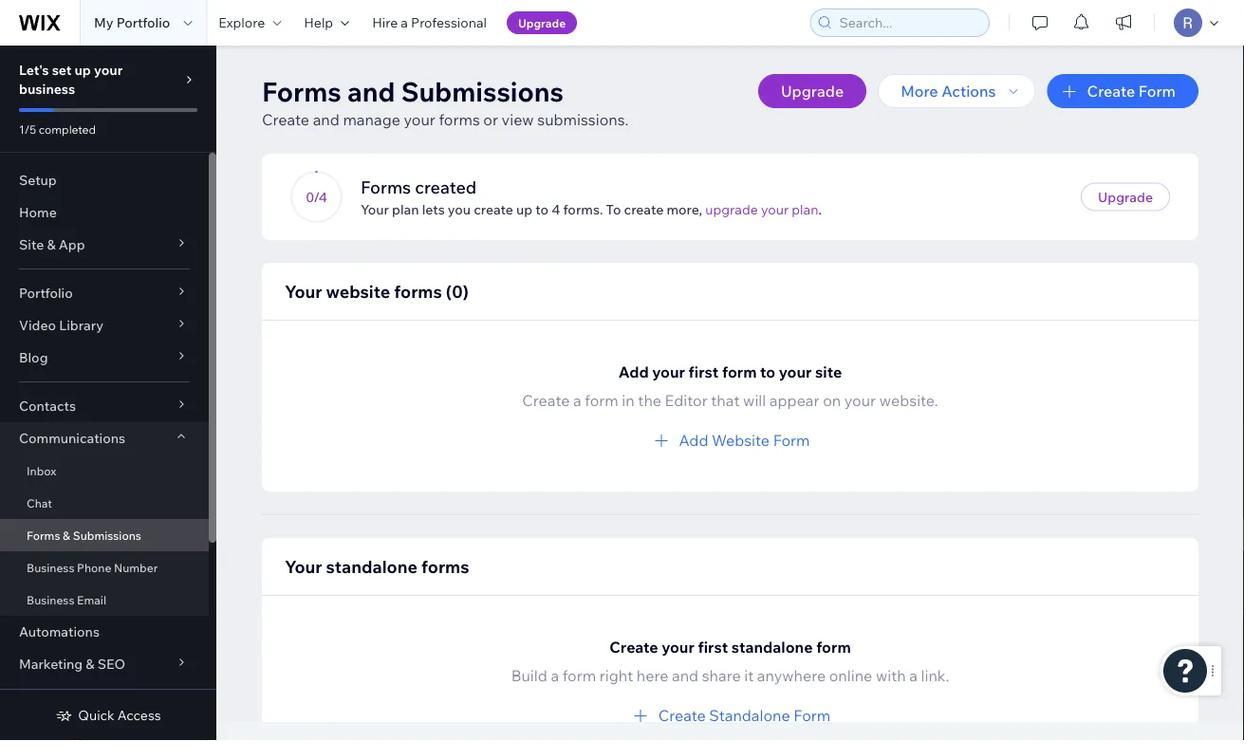 Task type: vqa. For each thing, say whether or not it's contained in the screenshot.
Loyalty & Referrals at the left top of the page
no



Task type: locate. For each thing, give the bounding box(es) containing it.
submissions for and
[[401, 75, 564, 108]]

business for business email
[[27, 593, 74, 607]]

a left the in
[[574, 391, 582, 410]]

forms inside forms and submissions create and manage your forms or view submissions.
[[262, 75, 342, 108]]

0 vertical spatial first
[[689, 363, 719, 382]]

create
[[474, 201, 514, 218], [624, 201, 664, 218]]

it
[[745, 667, 754, 686]]

1 horizontal spatial plan
[[792, 201, 819, 218]]

1 vertical spatial to
[[761, 363, 776, 382]]

to
[[606, 201, 621, 218]]

your
[[361, 201, 389, 218], [285, 281, 322, 302], [285, 556, 322, 577]]

2 vertical spatial form
[[794, 706, 831, 725]]

submissions inside sidebar element
[[73, 528, 141, 543]]

1 vertical spatial first
[[698, 638, 729, 657]]

add up the in
[[619, 363, 649, 382]]

build
[[511, 667, 548, 686]]

business phone number link
[[0, 552, 209, 584]]

home
[[19, 204, 57, 221]]

or
[[484, 110, 499, 129]]

your up here
[[662, 638, 695, 657]]

create right "to"
[[624, 201, 664, 218]]

and inside create your first standalone form build a form right here and share it anywhere online with a link.
[[672, 667, 699, 686]]

0 vertical spatial and
[[347, 75, 395, 108]]

up left 4
[[517, 201, 533, 218]]

& for site
[[47, 236, 56, 253]]

1 vertical spatial portfolio
[[19, 285, 73, 301]]

form left the in
[[585, 391, 619, 410]]

2 plan from the left
[[792, 201, 819, 218]]

forms & submissions
[[27, 528, 141, 543]]

plan left lets
[[392, 201, 419, 218]]

your right 'on'
[[845, 391, 877, 410]]

1 horizontal spatial forms
[[262, 75, 342, 108]]

form for your standalone forms
[[794, 706, 831, 725]]

to left 4
[[536, 201, 549, 218]]

hire a professional link
[[361, 0, 498, 46]]

1 vertical spatial your
[[285, 281, 322, 302]]

1 vertical spatial standalone
[[732, 638, 813, 657]]

1 horizontal spatial to
[[761, 363, 776, 382]]

portfolio right my
[[116, 14, 170, 31]]

2 vertical spatial and
[[672, 667, 699, 686]]

0 vertical spatial upgrade button
[[507, 11, 577, 34]]

1 horizontal spatial and
[[347, 75, 395, 108]]

your inside create your first standalone form build a form right here and share it anywhere online with a link.
[[662, 638, 695, 657]]

business up business email
[[27, 561, 74, 575]]

hire a professional
[[372, 14, 487, 31]]

your right 'set'
[[94, 62, 123, 78]]

0 horizontal spatial plan
[[392, 201, 419, 218]]

form
[[1139, 82, 1177, 101], [774, 431, 811, 450], [794, 706, 831, 725]]

1 vertical spatial business
[[27, 593, 74, 607]]

0 horizontal spatial upgrade button
[[507, 11, 577, 34]]

add for your
[[619, 363, 649, 382]]

create for create standalone form
[[659, 706, 706, 725]]

site
[[816, 363, 842, 382]]

& for forms
[[63, 528, 70, 543]]

reports
[[92, 688, 142, 705]]

1 create from the left
[[474, 201, 514, 218]]

portfolio
[[116, 14, 170, 31], [19, 285, 73, 301]]

1 business from the top
[[27, 561, 74, 575]]

inbox link
[[0, 455, 209, 487]]

1 horizontal spatial upgrade
[[781, 82, 844, 101]]

your inside forms and submissions create and manage your forms or view submissions.
[[404, 110, 436, 129]]

0 horizontal spatial portfolio
[[19, 285, 73, 301]]

to inside forms created your plan lets you create up to 4 forms. to create more, upgrade your plan .
[[536, 201, 549, 218]]

link.
[[922, 667, 950, 686]]

0 vertical spatial to
[[536, 201, 549, 218]]

add website form
[[679, 431, 811, 450]]

submissions up or
[[401, 75, 564, 108]]

add inside button
[[679, 431, 709, 450]]

a
[[401, 14, 408, 31], [574, 391, 582, 410], [551, 667, 559, 686], [910, 667, 918, 686]]

upgrade
[[518, 16, 566, 30], [781, 82, 844, 101], [1099, 188, 1154, 205]]

site & app button
[[0, 229, 209, 261]]

forms
[[262, 75, 342, 108], [361, 176, 411, 198], [27, 528, 60, 543]]

create for create your first standalone form build a form right here and share it anywhere online with a link.
[[610, 638, 659, 657]]

upgrade
[[706, 201, 759, 218]]

submissions for &
[[73, 528, 141, 543]]

create standalone form button
[[630, 705, 831, 727]]

your inside let's set up your business
[[94, 62, 123, 78]]

plan right upgrade
[[792, 201, 819, 218]]

your right upgrade
[[762, 201, 789, 218]]

1 vertical spatial up
[[517, 201, 533, 218]]

1 vertical spatial form
[[774, 431, 811, 450]]

portfolio button
[[0, 277, 209, 310]]

form up online
[[817, 638, 851, 657]]

0 vertical spatial forms
[[262, 75, 342, 108]]

share
[[702, 667, 741, 686]]

2 horizontal spatial and
[[672, 667, 699, 686]]

0 horizontal spatial and
[[313, 110, 340, 129]]

first up the editor
[[689, 363, 719, 382]]

your for standalone
[[285, 556, 322, 577]]

1 horizontal spatial create
[[624, 201, 664, 218]]

contacts
[[19, 398, 76, 414]]

2 business from the top
[[27, 593, 74, 607]]

automations
[[19, 624, 100, 640]]

forms for forms created
[[361, 176, 411, 198]]

a inside 'add your first form to your site create a form in the editor that will appear on your website.'
[[574, 391, 582, 410]]

0 horizontal spatial up
[[75, 62, 91, 78]]

portfolio inside portfolio dropdown button
[[19, 285, 73, 301]]

video library button
[[0, 310, 209, 342]]

blog
[[19, 349, 48, 366]]

1/5
[[19, 122, 36, 136]]

0/4
[[306, 188, 327, 205]]

video library
[[19, 317, 103, 334]]

submissions inside forms and submissions create and manage your forms or view submissions.
[[401, 75, 564, 108]]

create inside create your first standalone form build a form right here and share it anywhere online with a link.
[[610, 638, 659, 657]]

in
[[622, 391, 635, 410]]

forms for your website forms (0)
[[394, 281, 442, 302]]

your up the editor
[[653, 363, 686, 382]]

up right 'set'
[[75, 62, 91, 78]]

your right manage
[[404, 110, 436, 129]]

2 vertical spatial your
[[285, 556, 322, 577]]

& inside popup button
[[86, 656, 95, 673]]

0 vertical spatial add
[[619, 363, 649, 382]]

0 vertical spatial business
[[27, 561, 74, 575]]

number
[[114, 561, 158, 575]]

2 vertical spatial forms
[[27, 528, 60, 543]]

quick access button
[[55, 707, 161, 725]]

first up share
[[698, 638, 729, 657]]

forms inside forms and submissions create and manage your forms or view submissions.
[[439, 110, 480, 129]]

and left manage
[[313, 110, 340, 129]]

.
[[819, 201, 822, 218]]

my portfolio
[[94, 14, 170, 31]]

create inside forms and submissions create and manage your forms or view submissions.
[[262, 110, 310, 129]]

submissions
[[401, 75, 564, 108], [73, 528, 141, 543]]

my
[[94, 14, 113, 31]]

upgrade button
[[507, 11, 577, 34], [759, 74, 867, 108], [1082, 183, 1171, 211]]

create right 'you'
[[474, 201, 514, 218]]

business
[[27, 561, 74, 575], [27, 593, 74, 607]]

2 horizontal spatial upgrade button
[[1082, 183, 1171, 211]]

& up business phone number
[[63, 528, 70, 543]]

0 vertical spatial forms
[[439, 110, 480, 129]]

communications button
[[0, 423, 209, 455]]

first for your standalone forms
[[698, 638, 729, 657]]

add for website
[[679, 431, 709, 450]]

1 horizontal spatial up
[[517, 201, 533, 218]]

(0)
[[446, 281, 469, 302]]

forms & submissions link
[[0, 519, 209, 552]]

1 horizontal spatial submissions
[[401, 75, 564, 108]]

0 horizontal spatial forms
[[27, 528, 60, 543]]

marketing & seo
[[19, 656, 125, 673]]

0 vertical spatial portfolio
[[116, 14, 170, 31]]

2 vertical spatial forms
[[422, 556, 470, 577]]

first inside create your first standalone form build a form right here and share it anywhere online with a link.
[[698, 638, 729, 657]]

0 horizontal spatial add
[[619, 363, 649, 382]]

analytics & reports button
[[0, 681, 209, 713]]

& right "site"
[[47, 236, 56, 253]]

to up will
[[761, 363, 776, 382]]

forms down help
[[262, 75, 342, 108]]

1 horizontal spatial standalone
[[732, 638, 813, 657]]

0 vertical spatial upgrade
[[518, 16, 566, 30]]

first
[[689, 363, 719, 382], [698, 638, 729, 657]]

1 horizontal spatial upgrade button
[[759, 74, 867, 108]]

submissions down chat link
[[73, 528, 141, 543]]

forms left created
[[361, 176, 411, 198]]

app
[[59, 236, 85, 253]]

create form
[[1088, 82, 1177, 101]]

and
[[347, 75, 395, 108], [313, 110, 340, 129], [672, 667, 699, 686]]

& for marketing
[[86, 656, 95, 673]]

up inside forms created your plan lets you create up to 4 forms. to create more, upgrade your plan .
[[517, 201, 533, 218]]

blog button
[[0, 342, 209, 374]]

first inside 'add your first form to your site create a form in the editor that will appear on your website.'
[[689, 363, 719, 382]]

2 horizontal spatial upgrade
[[1099, 188, 1154, 205]]

explore
[[219, 14, 265, 31]]

1 vertical spatial and
[[313, 110, 340, 129]]

email
[[77, 593, 106, 607]]

1 vertical spatial upgrade
[[781, 82, 844, 101]]

to
[[536, 201, 549, 218], [761, 363, 776, 382]]

2 create from the left
[[624, 201, 664, 218]]

here
[[637, 667, 669, 686]]

& up quick
[[80, 688, 89, 705]]

and right here
[[672, 667, 699, 686]]

0 vertical spatial standalone
[[326, 556, 418, 577]]

0 horizontal spatial upgrade
[[518, 16, 566, 30]]

editor
[[665, 391, 708, 410]]

contacts button
[[0, 390, 209, 423]]

add
[[619, 363, 649, 382], [679, 431, 709, 450]]

your inside forms created your plan lets you create up to 4 forms. to create more, upgrade your plan .
[[361, 201, 389, 218]]

& left seo
[[86, 656, 95, 673]]

2 vertical spatial upgrade button
[[1082, 183, 1171, 211]]

add inside 'add your first form to your site create a form in the editor that will appear on your website.'
[[619, 363, 649, 382]]

up inside let's set up your business
[[75, 62, 91, 78]]

0 vertical spatial submissions
[[401, 75, 564, 108]]

1 vertical spatial forms
[[361, 176, 411, 198]]

create
[[1088, 82, 1136, 101], [262, 110, 310, 129], [523, 391, 570, 410], [610, 638, 659, 657], [659, 706, 706, 725]]

portfolio up video
[[19, 285, 73, 301]]

0 horizontal spatial submissions
[[73, 528, 141, 543]]

0 horizontal spatial create
[[474, 201, 514, 218]]

1 vertical spatial upgrade button
[[759, 74, 867, 108]]

1 horizontal spatial add
[[679, 431, 709, 450]]

online
[[830, 667, 873, 686]]

upgrade your plan link
[[706, 201, 819, 218]]

forms inside forms created your plan lets you create up to 4 forms. to create more, upgrade your plan .
[[361, 176, 411, 198]]

0 horizontal spatial to
[[536, 201, 549, 218]]

and up manage
[[347, 75, 395, 108]]

forms
[[439, 110, 480, 129], [394, 281, 442, 302], [422, 556, 470, 577]]

0 vertical spatial up
[[75, 62, 91, 78]]

1 vertical spatial add
[[679, 431, 709, 450]]

forms down chat
[[27, 528, 60, 543]]

business up automations
[[27, 593, 74, 607]]

a left link.
[[910, 667, 918, 686]]

1 vertical spatial submissions
[[73, 528, 141, 543]]

a right the hire
[[401, 14, 408, 31]]

chat link
[[0, 487, 209, 519]]

create for create form
[[1088, 82, 1136, 101]]

0 vertical spatial your
[[361, 201, 389, 218]]

add down the editor
[[679, 431, 709, 450]]

1 vertical spatial forms
[[394, 281, 442, 302]]

2 horizontal spatial forms
[[361, 176, 411, 198]]



Task type: describe. For each thing, give the bounding box(es) containing it.
add website form button
[[651, 429, 811, 452]]

view
[[502, 110, 534, 129]]

quick access
[[78, 707, 161, 724]]

create standalone form
[[659, 706, 831, 725]]

with
[[876, 667, 906, 686]]

your standalone forms
[[285, 556, 470, 577]]

help
[[304, 14, 333, 31]]

analytics
[[19, 688, 77, 705]]

more actions button
[[879, 74, 1037, 108]]

set
[[52, 62, 72, 78]]

form left right on the bottom of the page
[[563, 667, 596, 686]]

on
[[823, 391, 842, 410]]

professional
[[411, 14, 487, 31]]

create form button
[[1048, 74, 1199, 108]]

forms inside forms & submissions link
[[27, 528, 60, 543]]

will
[[744, 391, 767, 410]]

forms created your plan lets you create up to 4 forms. to create more, upgrade your plan .
[[361, 176, 822, 218]]

phone
[[77, 561, 111, 575]]

seo
[[98, 656, 125, 673]]

forms.
[[564, 201, 603, 218]]

let's set up your business
[[19, 62, 123, 97]]

appear
[[770, 391, 820, 410]]

more,
[[667, 201, 703, 218]]

2 vertical spatial upgrade
[[1099, 188, 1154, 205]]

a right build
[[551, 667, 559, 686]]

that
[[711, 391, 740, 410]]

standalone inside create your first standalone form build a form right here and share it anywhere online with a link.
[[732, 638, 813, 657]]

4
[[552, 201, 561, 218]]

let's
[[19, 62, 49, 78]]

site
[[19, 236, 44, 253]]

lets
[[422, 201, 445, 218]]

form up that
[[723, 363, 757, 382]]

setup link
[[0, 164, 209, 197]]

sidebar element
[[0, 46, 217, 742]]

marketing & seo button
[[0, 649, 209, 681]]

business for business phone number
[[27, 561, 74, 575]]

access
[[118, 707, 161, 724]]

0 horizontal spatial standalone
[[326, 556, 418, 577]]

chat
[[27, 496, 52, 510]]

to inside 'add your first form to your site create a form in the editor that will appear on your website.'
[[761, 363, 776, 382]]

form for your website forms (0)
[[774, 431, 811, 450]]

quick
[[78, 707, 115, 724]]

your for website
[[285, 281, 322, 302]]

website
[[712, 431, 770, 450]]

create your first standalone form build a form right here and share it anywhere online with a link.
[[511, 638, 950, 686]]

created
[[415, 176, 477, 198]]

submissions.
[[538, 110, 629, 129]]

site & app
[[19, 236, 85, 253]]

standalone
[[710, 706, 791, 725]]

1 horizontal spatial portfolio
[[116, 14, 170, 31]]

video
[[19, 317, 56, 334]]

help button
[[293, 0, 361, 46]]

completed
[[39, 122, 96, 136]]

hire
[[372, 14, 398, 31]]

business phone number
[[27, 561, 158, 575]]

your inside forms created your plan lets you create up to 4 forms. to create more, upgrade your plan .
[[762, 201, 789, 218]]

setup
[[19, 172, 57, 188]]

first for your website forms (0)
[[689, 363, 719, 382]]

inbox
[[27, 464, 56, 478]]

1 plan from the left
[[392, 201, 419, 218]]

right
[[600, 667, 634, 686]]

forms and submissions create and manage your forms or view submissions.
[[262, 75, 629, 129]]

Search... field
[[834, 9, 984, 36]]

business email
[[27, 593, 106, 607]]

you
[[448, 201, 471, 218]]

forms for your standalone forms
[[422, 556, 470, 577]]

more actions
[[901, 82, 997, 101]]

& for analytics
[[80, 688, 89, 705]]

the
[[638, 391, 662, 410]]

business
[[19, 81, 75, 97]]

automations link
[[0, 616, 209, 649]]

forms for forms and submissions
[[262, 75, 342, 108]]

more
[[901, 82, 939, 101]]

create inside 'add your first form to your site create a form in the editor that will appear on your website.'
[[523, 391, 570, 410]]

home link
[[0, 197, 209, 229]]

actions
[[942, 82, 997, 101]]

website.
[[880, 391, 939, 410]]

1/5 completed
[[19, 122, 96, 136]]

anywhere
[[758, 667, 826, 686]]

library
[[59, 317, 103, 334]]

marketing
[[19, 656, 83, 673]]

your website forms (0)
[[285, 281, 469, 302]]

0 vertical spatial form
[[1139, 82, 1177, 101]]

website
[[326, 281, 391, 302]]

your up appear
[[779, 363, 812, 382]]

manage
[[343, 110, 401, 129]]

add your first form to your site create a form in the editor that will appear on your website.
[[523, 363, 939, 410]]



